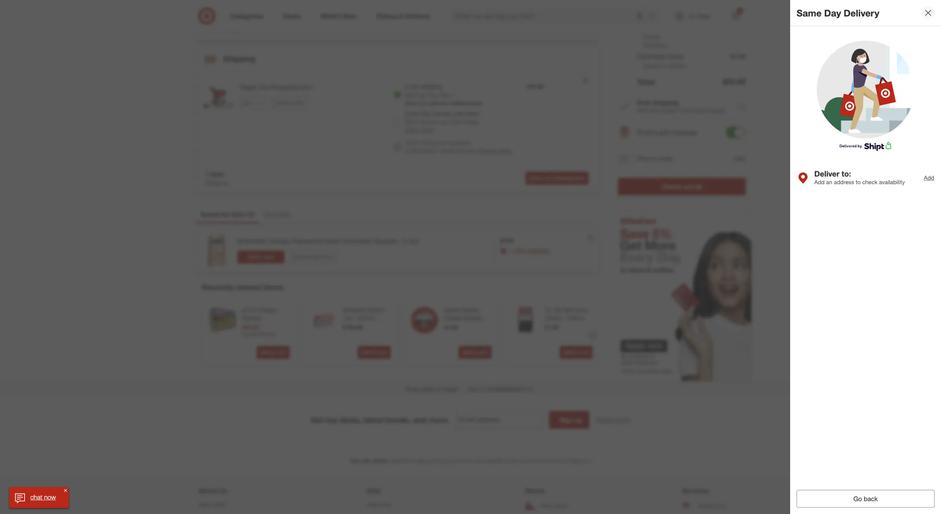Task type: locate. For each thing, give the bounding box(es) containing it.
cart left # in the bottom right of the page
[[468, 386, 479, 393]]

0 vertical spatial shipping
[[421, 83, 442, 90]]

shipping inside button
[[554, 175, 574, 181]]

today up shipt
[[469, 100, 482, 106]]

trends,
[[386, 415, 411, 425]]

1 vertical spatial offer
[[361, 458, 372, 464]]

manhattan
[[411, 147, 438, 154]]

1 horizontal spatial holiday
[[444, 315, 463, 321]]

2 vertical spatial out
[[683, 183, 693, 191]]

go back button
[[797, 490, 935, 508]]

1 vertical spatial help
[[381, 502, 391, 508]]

for
[[287, 100, 293, 106], [221, 210, 230, 218]]

sign up
[[560, 416, 583, 424]]

0 vertical spatial out
[[532, 23, 540, 29]]

get left the top
[[311, 415, 324, 425]]

1 about from the top
[[199, 487, 217, 495]]

102000663384719
[[486, 386, 533, 393]]

with
[[454, 110, 465, 117]]

2 vertical spatial shipping
[[554, 175, 574, 181]]

pickup
[[555, 23, 571, 29], [222, 27, 239, 34], [644, 33, 661, 40], [421, 139, 438, 146]]

cherry
[[545, 315, 562, 321]]

None radio
[[394, 91, 402, 99]]

1 vertical spatial check
[[529, 175, 544, 181]]

a left the gift
[[655, 128, 658, 137]]

0 vertical spatial get
[[405, 92, 414, 99]]

about for about target
[[199, 502, 212, 508]]

0 vertical spatial later
[[294, 100, 304, 106]]

1 horizontal spatial as
[[442, 118, 448, 125]]

1 vertical spatial later
[[231, 210, 245, 218]]

cart down the 0.84oz
[[580, 349, 589, 355]]

to down aloha
[[372, 349, 376, 355]]

check inside 'button'
[[662, 183, 682, 191]]

add to cart button for nintendo switch lite - animal crossing: new horizons bundle - isabelle's aloha edition
[[358, 346, 391, 359]]

2 vertical spatial shipping
[[206, 179, 228, 186]]

by up you
[[420, 92, 426, 99]]

day inside same day delivery with shipt get it as soon as 11am today learn more
[[421, 110, 431, 117]]

add to cart for hubba bubba holiday bubble tape - 2oz
[[462, 349, 488, 355]]

1 vertical spatial it
[[416, 118, 419, 125]]

1 vertical spatial today
[[465, 118, 479, 125]]

1 it from the top
[[416, 92, 419, 99]]

shop inside shop similar items button
[[293, 254, 304, 260]]

1 horizontal spatial shop
[[406, 386, 419, 393]]

same inside same day delivery with shipt get it as soon as 11am today learn more
[[405, 110, 420, 117]]

1 horizontal spatial by
[[442, 100, 447, 106]]

by
[[420, 92, 426, 99], [442, 100, 447, 106], [529, 458, 534, 464]]

0 horizontal spatial a
[[552, 503, 555, 509]]

0 vertical spatial about
[[199, 487, 217, 495]]

free down $49.99
[[733, 23, 746, 31]]

a right 'find'
[[552, 503, 555, 509]]

2 cart item ready to fulfill group from the top
[[196, 73, 598, 165]]

1 horizontal spatial day
[[825, 7, 842, 18]]

0 vertical spatial delivery
[[844, 7, 880, 18]]

check for check out all
[[662, 183, 682, 191]]

orders*
[[661, 107, 679, 114]]

later left (
[[231, 210, 245, 218]]

1 vertical spatial about
[[199, 502, 212, 508]]

1 horizontal spatial delivery
[[844, 7, 880, 18]]

1 inside 1 item shipping
[[206, 170, 209, 178]]

1 vertical spatial get
[[405, 118, 414, 125]]

search
[[645, 13, 664, 21]]

0 horizontal spatial help
[[367, 487, 381, 495]]

- right bundle
[[386, 331, 388, 338]]

based
[[644, 63, 660, 69]]

get
[[405, 92, 414, 99], [405, 118, 414, 125], [311, 415, 324, 425]]

0 vertical spatial cart item ready to fulfill group
[[196, 0, 598, 12]]

at inside 'order pickup not available at manhattan herald square change store'
[[405, 147, 410, 154]]

0 vertical spatial check
[[516, 23, 531, 29]]

add to cart button down 2oz
[[459, 346, 492, 359]]

add to cart for all pro passer robotic quarterback
[[260, 349, 286, 355]]

0 vertical spatial availability
[[880, 179, 906, 186]]

same inside dialog
[[797, 7, 822, 18]]

back
[[864, 495, 878, 503]]

shipping up estimated
[[644, 41, 666, 48]]

0 horizontal spatial availability
[[484, 458, 507, 464]]

day for same day delivery with shipt get it as soon as 11am today learn more
[[421, 110, 431, 117]]

shipping up saved at the left top
[[206, 179, 228, 186]]

1 vertical spatial a
[[552, 503, 555, 509]]

1 horizontal spatial add button
[[924, 173, 935, 182]]

squares
[[374, 237, 397, 245]]

$37.09 reg $52.99 sale
[[242, 324, 275, 337]]

for right save
[[287, 100, 293, 106]]

promotions
[[449, 458, 474, 464]]

1 vertical spatial delivery
[[432, 110, 453, 117]]

0 vertical spatial available
[[449, 139, 471, 146]]

1 vertical spatial at
[[437, 386, 442, 393]]

0 vertical spatial add button
[[734, 153, 746, 163]]

0 vertical spatial at
[[405, 147, 410, 154]]

all pro passer robotic quarterback image
[[209, 306, 237, 334], [209, 306, 237, 334]]

cart item ready to fulfill group
[[196, 0, 598, 12], [196, 73, 598, 165]]

*
[[349, 457, 351, 462]]

add inside ghirardelli holiday peppermint bark chocolate squares - 5.4oz list item
[[248, 254, 257, 260]]

reg
[[242, 331, 249, 337]]

1 vertical spatial out
[[545, 175, 553, 181]]

circle
[[713, 503, 726, 509]]

0 horizontal spatial as
[[420, 118, 426, 125]]

0 horizontal spatial item
[[211, 170, 224, 178]]

2 vertical spatial check
[[662, 183, 682, 191]]

day inside dialog
[[825, 7, 842, 18]]

cart right shopping in the left top of the page
[[300, 83, 312, 91]]

none radio inside cart item ready to fulfill group
[[394, 91, 402, 99]]

as up more
[[420, 118, 426, 125]]

find
[[541, 503, 551, 509]]

1 vertical spatial cart
[[468, 386, 479, 393]]

for for save
[[287, 100, 293, 106]]

shipping down 2 items order pickup in the top left of the page
[[223, 54, 255, 63]]

available inside 'order pickup not available at manhattan herald square change store'
[[449, 139, 471, 146]]

learn
[[405, 126, 419, 133]]

it down day
[[416, 92, 419, 99]]

check out order pickup items
[[516, 23, 585, 29]]

shipt
[[466, 110, 479, 117]]

1 horizontal spatial for
[[287, 100, 293, 106]]

offer
[[515, 247, 526, 254], [361, 458, 372, 464]]

-
[[399, 237, 402, 245], [354, 315, 356, 321], [564, 315, 566, 321], [457, 323, 460, 330], [386, 331, 388, 338]]

target for target help
[[367, 502, 380, 508]]

- down mint
[[564, 315, 566, 321]]

same for same day delivery with shipt get it as soon as 11am today learn more
[[405, 110, 420, 117]]

bundle
[[367, 331, 384, 338]]

0 horizontal spatial and
[[413, 415, 427, 425]]

us
[[219, 487, 227, 495]]

$35
[[650, 107, 659, 114]]

- inside the 'tic tac mint sour cherry - 0.84oz $1.00'
[[564, 315, 566, 321]]

to down sale
[[271, 349, 275, 355]]

check out all
[[662, 183, 702, 191]]

1 horizontal spatial offer
[[515, 247, 526, 254]]

as
[[420, 118, 426, 125], [442, 118, 448, 125]]

$19.99
[[527, 83, 544, 90]]

1 offer available
[[510, 247, 549, 254]]

availability right check
[[880, 179, 906, 186]]

0 vertical spatial holiday
[[268, 237, 290, 245]]

1 vertical spatial day
[[421, 110, 431, 117]]

herald
[[440, 147, 456, 154]]

and
[[413, 415, 427, 425], [475, 458, 483, 464], [554, 458, 562, 464]]

ghirardelli holiday peppermint bark chocolate squares - 5.4oz list item
[[195, 230, 599, 272]]

cart down aloha
[[378, 349, 387, 355]]

shop similar items button
[[289, 251, 336, 264]]

0 horizontal spatial at
[[405, 147, 410, 154]]

details.
[[373, 458, 390, 464]]

availability left may
[[484, 458, 507, 464]]

at right not available option
[[405, 147, 410, 154]]

delivery for same day delivery with shipt get it as soon as 11am today learn more
[[432, 110, 453, 117]]

store
[[556, 503, 567, 509]]

at
[[405, 147, 410, 154], [437, 386, 442, 393], [563, 458, 567, 464]]

check for check out order pickup items
[[516, 23, 531, 29]]

1 horizontal spatial free
[[733, 23, 746, 31]]

on
[[662, 63, 668, 69]]

to left check
[[856, 179, 861, 186]]

nintendo switch lite - animal crossing: new horizons bundle - isabelle's aloha edition link
[[343, 306, 389, 354]]

target for target circle
[[699, 503, 712, 509]]

by down dec
[[442, 100, 447, 106]]

2 horizontal spatial 1
[[510, 247, 513, 254]]

0 horizontal spatial day
[[421, 110, 431, 117]]

save for later
[[275, 100, 304, 106]]

at left target.com
[[563, 458, 567, 464]]

cart down ghirardelli
[[264, 254, 274, 260]]

target inside "link"
[[367, 502, 380, 508]]

0 vertical spatial it
[[416, 92, 419, 99]]

to down ghirardelli
[[258, 254, 263, 260]]

1 horizontal spatial same
[[797, 7, 822, 18]]

holiday
[[268, 237, 290, 245], [444, 315, 463, 321]]

add to cart button for hubba bubba holiday bubble tape - 2oz
[[459, 346, 492, 359]]

0 vertical spatial free
[[733, 23, 746, 31]]

28204
[[670, 63, 685, 69]]

shop left safely
[[406, 386, 419, 393]]

viewed
[[236, 283, 261, 292]]

1 horizontal spatial a
[[655, 128, 658, 137]]

save
[[275, 100, 286, 106]]

0 vertical spatial shipping
[[644, 41, 666, 48]]

2 horizontal spatial shipping
[[653, 99, 679, 107]]

shipping inside "2-day shipping get it by thu, dec 7 when you order by 12:00pm today"
[[421, 83, 442, 90]]

and right promotions
[[475, 458, 483, 464]]

1 vertical spatial cart item ready to fulfill group
[[196, 73, 598, 165]]

0 vertical spatial a
[[655, 128, 658, 137]]

0 horizontal spatial shop
[[293, 254, 304, 260]]

about up about target
[[199, 487, 217, 495]]

0 vertical spatial same
[[797, 7, 822, 18]]

2 horizontal spatial and
[[554, 458, 562, 464]]

and right location
[[554, 458, 562, 464]]

now
[[44, 494, 56, 502]]

0 horizontal spatial same
[[405, 110, 420, 117]]

add to cart down sale
[[260, 349, 286, 355]]

1 vertical spatial free
[[637, 99, 651, 107]]

total
[[637, 77, 655, 86]]

shop left similar
[[293, 254, 304, 260]]

same day delivery dialog
[[791, 0, 942, 514]]

out for order
[[532, 23, 540, 29]]

1 vertical spatial for
[[221, 210, 230, 218]]

out
[[532, 23, 540, 29], [545, 175, 553, 181], [683, 183, 693, 191]]

free
[[733, 23, 746, 31], [637, 99, 651, 107]]

when
[[405, 100, 417, 106]]

at right safely
[[437, 386, 442, 393]]

1 inside button
[[510, 247, 513, 254]]

None text field
[[456, 411, 543, 429]]

cart inside target toy shopping cart link
[[300, 83, 312, 91]]

1 horizontal spatial availability
[[880, 179, 906, 186]]

shipping for get
[[421, 83, 442, 90]]

2 vertical spatial by
[[529, 458, 534, 464]]

cart down all pro passer robotic quarterback link
[[277, 349, 286, 355]]

all
[[242, 307, 248, 313]]

go back
[[854, 495, 878, 503]]

0 vertical spatial offer
[[515, 247, 526, 254]]

2 horizontal spatial out
[[683, 183, 693, 191]]

1
[[206, 170, 209, 178], [249, 210, 253, 218], [510, 247, 513, 254]]

1 vertical spatial available
[[528, 247, 549, 254]]

today down shipt
[[465, 118, 479, 125]]

target
[[239, 83, 257, 91], [443, 386, 459, 393], [213, 502, 226, 508], [367, 502, 380, 508], [699, 503, 712, 509]]

today inside same day delivery with shipt get it as soon as 11am today learn more
[[465, 118, 479, 125]]

hubba bubba holiday bubble tape - 2oz image
[[411, 306, 439, 334], [411, 306, 439, 334]]

vary
[[518, 458, 527, 464]]

and left more.
[[413, 415, 427, 425]]

0 horizontal spatial for
[[221, 210, 230, 218]]

it up learn more "button"
[[416, 118, 419, 125]]

target inside cart item ready to fulfill group
[[239, 83, 257, 91]]

free inside free shipping with $35 orders* (exclusions apply)
[[637, 99, 651, 107]]

shipping
[[421, 83, 442, 90], [653, 99, 679, 107], [554, 175, 574, 181]]

0 horizontal spatial order
[[206, 27, 220, 34]]

0 horizontal spatial holiday
[[268, 237, 290, 245]]

0 vertical spatial 1
[[206, 170, 209, 178]]

order inside 2 items order pickup
[[206, 27, 220, 34]]

mint
[[564, 307, 575, 313]]

1 horizontal spatial at
[[437, 386, 442, 393]]

out inside 'button'
[[683, 183, 693, 191]]

change
[[478, 147, 497, 154]]

chat now
[[30, 494, 56, 502]]

0 vertical spatial cart
[[300, 83, 312, 91]]

0 vertical spatial help
[[367, 487, 381, 495]]

add button
[[734, 153, 746, 163], [924, 173, 935, 182]]

favorites
[[264, 210, 290, 218]]

0 horizontal spatial later
[[231, 210, 245, 218]]

restrictions
[[391, 458, 417, 464]]

items)
[[670, 11, 685, 17]]

get up learn
[[405, 118, 414, 125]]

- left 2oz
[[457, 323, 460, 330]]

holiday inside list item
[[268, 237, 290, 245]]

as right soon
[[442, 118, 448, 125]]

availability inside * see offer details. restrictions apply. pricing, promotions and availability may vary by location and at target.com
[[484, 458, 507, 464]]

0 vertical spatial by
[[420, 92, 426, 99]]

2 vertical spatial 1
[[510, 247, 513, 254]]

holiday down hubba
[[444, 315, 463, 321]]

by right vary
[[529, 458, 534, 464]]

holiday down the favorites link
[[268, 237, 290, 245]]

later inside button
[[294, 100, 304, 106]]

1 vertical spatial shipping
[[653, 99, 679, 107]]

1 horizontal spatial available
[[528, 247, 549, 254]]

0 vertical spatial shop
[[293, 254, 304, 260]]

2 vertical spatial get
[[311, 415, 324, 425]]

tic tac mint sour cherry - 0.84oz image
[[512, 306, 540, 334], [512, 306, 540, 334]]

$37.09
[[242, 324, 259, 331]]

sale
[[266, 331, 275, 337]]

for right saved at the left top
[[221, 210, 230, 218]]

1 vertical spatial by
[[442, 100, 447, 106]]

hubba bubba holiday bubble tape - 2oz
[[444, 307, 482, 330]]

address
[[834, 179, 855, 186]]

for inside button
[[287, 100, 293, 106]]

cart
[[264, 254, 274, 260], [277, 349, 286, 355], [378, 349, 387, 355], [479, 349, 488, 355], [580, 349, 589, 355]]

holiday inside hubba bubba holiday bubble tape - 2oz
[[444, 315, 463, 321]]

3 link
[[727, 7, 745, 25]]

get up when
[[405, 92, 414, 99]]

0 horizontal spatial cart
[[300, 83, 312, 91]]

check out shipping item
[[529, 175, 585, 181]]

2 it from the top
[[416, 118, 419, 125]]

1 vertical spatial holiday
[[444, 315, 463, 321]]

today inside "2-day shipping get it by thu, dec 7 when you order by 12:00pm today"
[[469, 100, 482, 106]]

1 vertical spatial shop
[[406, 386, 419, 393]]

cart down bubble
[[479, 349, 488, 355]]

code
[[658, 154, 673, 163]]

nintendo switch lite - animal crossing: new horizons bundle - isabelle's aloha edition image
[[310, 306, 338, 334], [310, 306, 338, 334]]

chat now button
[[9, 488, 69, 508]]

- left 5.4oz
[[399, 237, 402, 245]]

get inside "2-day shipping get it by thu, dec 7 when you order by 12:00pm today"
[[405, 92, 414, 99]]

add to cart button for all pro passer robotic quarterback
[[257, 346, 290, 359]]

add to cart down the 0.84oz
[[563, 349, 589, 355]]

delivery inside same day delivery with shipt get it as soon as 11am today learn more
[[432, 110, 453, 117]]

1 horizontal spatial out
[[545, 175, 553, 181]]

1 horizontal spatial shipping
[[554, 175, 574, 181]]

2 about from the top
[[199, 502, 212, 508]]

a for store
[[552, 503, 555, 509]]

2 horizontal spatial by
[[529, 458, 534, 464]]

day
[[825, 7, 842, 18], [421, 110, 431, 117]]

0 horizontal spatial out
[[532, 23, 540, 29]]

store
[[499, 147, 512, 154]]

similar
[[306, 254, 320, 260]]

to inside $199.99 add to cart
[[372, 349, 376, 355]]

add to cart down ghirardelli
[[248, 254, 274, 260]]

cart for tic tac mint sour cherry - 0.84oz
[[580, 349, 589, 355]]

about down about us
[[199, 502, 212, 508]]

by inside * see offer details. restrictions apply. pricing, promotions and availability may vary by location and at target.com
[[529, 458, 534, 464]]

0 horizontal spatial free
[[637, 99, 651, 107]]

order inside button
[[541, 23, 554, 29]]

1 horizontal spatial later
[[294, 100, 304, 106]]

to down bubble
[[473, 349, 477, 355]]

cart inside ghirardelli holiday peppermint bark chocolate squares - 5.4oz list item
[[264, 254, 274, 260]]

sour
[[577, 307, 589, 313]]

0 horizontal spatial add button
[[734, 153, 746, 163]]

0 horizontal spatial 1
[[206, 170, 209, 178]]

later
[[294, 100, 304, 106], [231, 210, 245, 218]]

1 vertical spatial 1
[[249, 210, 253, 218]]

add to cart down 2oz
[[462, 349, 488, 355]]

pickup inside 2 items order pickup
[[222, 27, 239, 34]]

tic tac mint sour cherry - 0.84oz $1.00
[[545, 307, 589, 331]]

free up with
[[637, 99, 651, 107]]

gift
[[660, 128, 670, 137]]

offer inside 1 offer available button
[[515, 247, 526, 254]]

delivery inside same day delivery dialog
[[844, 7, 880, 18]]

tac
[[554, 307, 563, 313]]

later right save
[[294, 100, 304, 106]]

None radio
[[394, 119, 402, 127]]

add to cart button down sale
[[257, 346, 290, 359]]

0 horizontal spatial shipping
[[421, 83, 442, 90]]

quarterback
[[242, 323, 273, 330]]

add to cart button down aloha
[[358, 346, 391, 359]]

add to cart button down the 0.84oz
[[560, 346, 593, 359]]



Task type: vqa. For each thing, say whether or not it's contained in the screenshot.


Task type: describe. For each thing, give the bounding box(es) containing it.
add inside $199.99 add to cart
[[361, 349, 370, 355]]

shop for shop similar items
[[293, 254, 304, 260]]

delivery for same day delivery
[[844, 7, 880, 18]]

shop safely at target
[[406, 386, 459, 393]]

privacy policy
[[596, 416, 631, 423]]

policy
[[616, 416, 631, 423]]

target for target toy shopping cart
[[239, 83, 257, 91]]

find a store link
[[525, 498, 575, 514]]

to inside ghirardelli holiday peppermint bark chocolate squares - 5.4oz list item
[[258, 254, 263, 260]]

privacy
[[596, 416, 614, 423]]

What can we help you find? suggestions appear below search field
[[450, 7, 651, 25]]

cart item ready to fulfill group containing target toy shopping cart
[[196, 73, 598, 165]]

none radio inside cart item ready to fulfill group
[[394, 119, 402, 127]]

estimated taxes
[[637, 52, 684, 60]]

switch
[[367, 307, 385, 313]]

subtotal
[[637, 10, 662, 18]]

out for all
[[683, 183, 693, 191]]

2-day shipping get it by thu, dec 7 when you order by 12:00pm today
[[405, 83, 482, 106]]

fulfillment
[[637, 23, 667, 31]]

hubba
[[444, 307, 461, 313]]

order for out
[[541, 23, 554, 29]]

1 cart item ready to fulfill group from the top
[[196, 0, 598, 12]]

available inside button
[[528, 247, 549, 254]]

it inside same day delivery with shipt get it as soon as 11am today learn more
[[416, 118, 419, 125]]

bark
[[327, 237, 340, 245]]

saved for later ( 1 )
[[201, 210, 255, 218]]

$199.99 add to cart
[[343, 324, 387, 355]]

free for free
[[733, 23, 746, 31]]

day for same day delivery
[[825, 7, 842, 18]]

about us
[[199, 487, 227, 495]]

shipping inside free shipping with $35 orders* (exclusions apply)
[[653, 99, 679, 107]]

about target
[[199, 502, 226, 508]]

to:
[[842, 169, 852, 178]]

7
[[452, 92, 455, 99]]

pickup inside pickup shipping
[[644, 33, 661, 40]]

by for thu,
[[442, 100, 447, 106]]

toy
[[259, 83, 268, 91]]

1 for offer
[[510, 247, 513, 254]]

1 horizontal spatial and
[[475, 458, 483, 464]]

1 horizontal spatial 1
[[249, 210, 253, 218]]

- inside ghirardelli holiday peppermint bark chocolate squares - 5.4oz link
[[399, 237, 402, 245]]

free shipping with $35 orders* (exclusions apply)
[[637, 99, 726, 114]]

1 for item
[[206, 170, 209, 178]]

cart for hubba bubba holiday bubble tape - 2oz
[[479, 349, 488, 355]]

not
[[440, 139, 448, 146]]

later for save for later
[[294, 100, 304, 106]]

3
[[739, 8, 741, 13]]

ghirardelli
[[237, 237, 266, 245]]

items inside ghirardelli holiday peppermint bark chocolate squares - 5.4oz list item
[[321, 254, 333, 260]]

1 offer available button
[[510, 247, 549, 255]]

item inside button
[[575, 175, 585, 181]]

may
[[508, 458, 517, 464]]

you
[[419, 100, 427, 106]]

(exclusions
[[681, 107, 709, 114]]

isabelle's
[[343, 339, 366, 346]]

items inside 2 items order pickup
[[211, 18, 228, 26]]

pricing,
[[432, 458, 448, 464]]

$49.99
[[727, 10, 746, 18]]

deals,
[[340, 415, 361, 425]]

check for check out shipping item
[[529, 175, 544, 181]]

get inside same day delivery with shipt get it as soon as 11am today learn more
[[405, 118, 414, 125]]

5.4oz
[[404, 237, 419, 245]]

(3
[[663, 11, 668, 17]]

promo code
[[637, 154, 673, 163]]

$199.99
[[343, 324, 363, 331]]

target toy shopping cart
[[239, 83, 312, 91]]

animal
[[357, 315, 374, 321]]

shop for shop safely at target
[[406, 386, 419, 393]]

out for shipping
[[545, 175, 553, 181]]

tic
[[545, 307, 552, 313]]

pickup inside button
[[555, 23, 571, 29]]

it inside "2-day shipping get it by thu, dec 7 when you order by 12:00pm today"
[[416, 92, 419, 99]]

help inside "link"
[[381, 502, 391, 508]]

shop similar items
[[293, 254, 333, 260]]

go
[[854, 495, 863, 503]]

check out shipping item button
[[526, 172, 589, 185]]

availability inside deliver to: add an address to check availability
[[880, 179, 906, 186]]

passer
[[260, 307, 277, 313]]

generic shipt shopper carrying bags image
[[817, 41, 915, 151]]

cart inside $199.99 add to cart
[[378, 349, 387, 355]]

(
[[247, 210, 249, 218]]

order for items
[[206, 27, 220, 34]]

dec
[[440, 92, 450, 99]]

recently viewed items
[[202, 283, 283, 292]]

target help link
[[367, 498, 418, 512]]

nintendo switch lite - animal crossing: new horizons bundle - isabelle's aloha edition
[[343, 307, 388, 354]]

about for about us
[[199, 487, 217, 495]]

✕ button
[[62, 488, 69, 494]]

- right lite
[[354, 315, 356, 321]]

at inside * see offer details. restrictions apply. pricing, promotions and availability may vary by location and at target.com
[[563, 458, 567, 464]]

item inside 1 item shipping
[[211, 170, 224, 178]]

2-
[[405, 83, 410, 90]]

cart for all pro passer robotic quarterback
[[277, 349, 286, 355]]

apply.
[[418, 458, 430, 464]]

to inside deliver to: add an address to check availability
[[856, 179, 861, 186]]

shipping for item
[[554, 175, 574, 181]]

an
[[827, 179, 833, 186]]

order inside 'order pickup not available at manhattan herald square change store'
[[405, 139, 419, 146]]

12:00pm
[[449, 100, 468, 106]]

about target link
[[199, 498, 259, 512]]

robotic
[[242, 315, 261, 321]]

privacy policy link
[[596, 416, 631, 424]]

0.84oz
[[567, 315, 584, 321]]

add to cart inside ghirardelli holiday peppermint bark chocolate squares - 5.4oz list item
[[248, 254, 274, 260]]

1 vertical spatial shipping
[[223, 54, 255, 63]]

offer inside * see offer details. restrictions apply. pricing, promotions and availability may vary by location and at target.com
[[361, 458, 372, 464]]

taxes
[[668, 52, 684, 60]]

to down the 0.84oz
[[574, 349, 578, 355]]

1 as from the left
[[420, 118, 426, 125]]

order pickup not available at manhattan herald square change store
[[405, 139, 512, 154]]

deliver
[[815, 169, 840, 178]]

for for saved
[[221, 210, 230, 218]]

- inside hubba bubba holiday bubble tape - 2oz
[[457, 323, 460, 330]]

shopping
[[270, 83, 298, 91]]

same for same day delivery
[[797, 7, 822, 18]]

later for saved for later ( 1 )
[[231, 210, 245, 218]]

target toy shopping cart image
[[202, 82, 235, 115]]

add to cart button down ghirardelli
[[237, 251, 284, 264]]

saved
[[201, 210, 219, 218]]

deliver to: add an address to check availability
[[815, 169, 906, 186]]

2 items order pickup
[[206, 18, 239, 34]]

see
[[351, 458, 360, 464]]

1 vertical spatial add button
[[924, 173, 935, 182]]

by for pricing,
[[529, 458, 534, 464]]

thu,
[[428, 92, 439, 99]]

$1.29
[[444, 324, 458, 331]]

not available radio
[[394, 143, 402, 151]]

2 as from the left
[[442, 118, 448, 125]]

ghirardelli holiday peppermint bark chocolate squares - 5.4oz image
[[200, 235, 232, 267]]

add inside deliver to: add an address to check availability
[[815, 179, 825, 186]]

horizons
[[343, 331, 365, 338]]

target redcard save 5% get more every day. in store & online. apply now for a credit or debit redcard. *some restrictions apply. image
[[612, 210, 752, 382]]

free for free shipping with $35 orders* (exclusions apply)
[[637, 99, 651, 107]]

lite
[[343, 315, 352, 321]]

tic tac mint sour cherry - 0.84oz link
[[545, 306, 591, 322]]

pickup inside 'order pickup not available at manhattan herald square change store'
[[421, 139, 438, 146]]

get top deals, latest trends, and more.
[[311, 415, 450, 425]]

target toy shopping cart link
[[239, 82, 381, 92]]

apply)
[[710, 107, 726, 114]]

a for gift
[[655, 128, 658, 137]]

all
[[695, 183, 702, 191]]

add to cart for tic tac mint sour cherry - 0.84oz
[[563, 349, 589, 355]]

pro
[[249, 307, 258, 313]]

crossing:
[[343, 323, 367, 330]]

search button
[[645, 7, 664, 27]]

all pro passer robotic quarterback
[[242, 307, 277, 330]]

chat now dialog
[[9, 488, 69, 508]]



